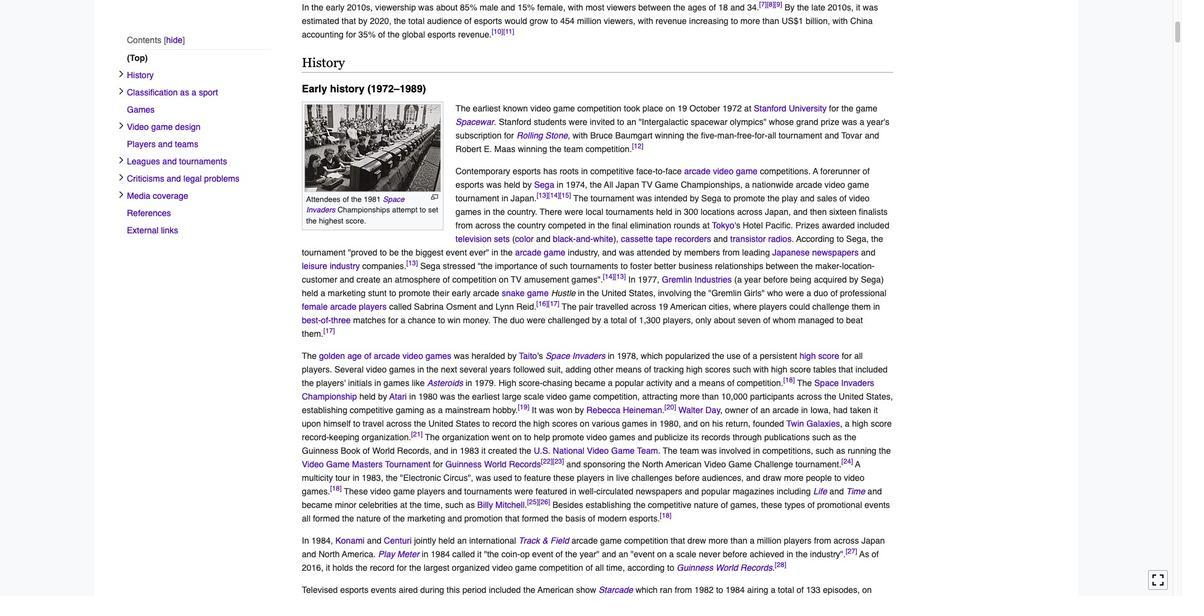 Task type: describe. For each thing, give the bounding box(es) containing it.
0 vertical spatial winning
[[655, 131, 685, 141]]

and inside and became minor celebrities at the time, such as
[[868, 487, 883, 497]]

their
[[433, 289, 450, 298]]

to right used
[[515, 473, 522, 483]]

of left 1,300 at the right of the page
[[630, 316, 637, 326]]

to left the 454
[[551, 16, 558, 26]]

it inside , it holds the record for the largest organized video game competition of all time, according to guinness world records . [28]
[[326, 563, 330, 573]]

the up mainstream in the left of the page
[[458, 392, 470, 402]]

[19] link
[[518, 403, 530, 412]]

starcade
[[599, 586, 634, 596]]

[13] inside the '[14] [13] in 1977, gremlin industries'
[[615, 273, 626, 281]]

popular inside [18] these video game players and tournaments were featured in well-circulated newspapers and popular magazines including life and time
[[702, 487, 731, 497]]

(top)
[[127, 53, 148, 63]]

american inside snake game hustle in the united states, involving the "gremlin girls" who were a duo of professional female arcade players called sabrina osment and lynn reid. [16] [17] the pair travelled across 19 american cities, where players could challenge them in best-of-three
[[671, 302, 707, 312]]

in inside in 1980 was the earliest large scale video game competition, attracting more than 10,000 participants across the united states, establishing competitive gaming as a mainstream hobby.
[[410, 392, 416, 402]]

was inside the . stanford students were invited to an "intergalactic spacewar olympics" whose grand prize was a year's subscription for
[[842, 117, 858, 127]]

[21]
[[411, 431, 423, 439]]

players up the matches
[[359, 302, 387, 312]]

televised
[[302, 586, 338, 596]]

in inside [18] these video game players and tournaments were featured in well-circulated newspapers and popular magazines including life and time
[[570, 487, 577, 497]]

industry".
[[811, 550, 846, 560]]

all inside , it holds the record for the largest organized video game competition of all time, according to guinness world records . [28]
[[596, 563, 604, 573]]

the up players.
[[302, 351, 317, 361]]

that inside 'besides establishing the competitive nature of games, these types of promotional events all formed the nature of the marketing and promotion that formed the basis of modern esports.'
[[505, 514, 520, 524]]

games up next on the left of the page
[[426, 351, 452, 361]]

it inside the organization went on to help promote video games and publicize its records through publications such as the guinness book of world records, and in 1983 it created the
[[482, 446, 486, 456]]

score inside for all players. several video games in the next several years followed suit, adding other means of tracking high scores such with high score tables that included the players' initials in games like
[[790, 365, 812, 375]]

across up television sets link
[[476, 221, 501, 231]]

the up championships
[[351, 195, 362, 204]]

states, inside snake game hustle in the united states, involving the "gremlin girls" who were a duo of professional female arcade players called sabrina osment and lynn reid. [16] [17] the pair travelled across 19 american cities, where players could challenge them in best-of-three
[[629, 289, 656, 298]]

0 vertical spatial history
[[302, 55, 345, 70]]

asteroids in 1979. high score-chasing became a popular activity and a means of competition. [18] the
[[427, 376, 815, 388]]

in for in the early 2010s, viewership was about 85% male and 15% female, with most viewers between the ages of 18 and 34.
[[302, 2, 309, 12]]

in down local
[[589, 221, 596, 231]]

35%
[[359, 29, 376, 39]]

by left the atari
[[378, 392, 387, 402]]

game up students
[[554, 104, 575, 113]]

an inside sega stressed "the importance of such tournaments to foster better business relationships between the maker-location- customer and create an atmosphere of competition on tv amusement games".
[[383, 275, 393, 285]]

money.
[[463, 316, 491, 326]]

by inside the tournament was intended by sega to promote the play and sales of video games in the country. there were local tournaments held in 300 locations across japan, and then sixteen finalists from across the country competed in the final elimination rounds at
[[690, 194, 700, 203]]

1 vertical spatial winning
[[518, 144, 548, 154]]

age
[[348, 351, 362, 361]]

in for in 1984, konami and centuri jointly held an international track & field
[[302, 536, 309, 546]]

the down meter
[[410, 563, 422, 573]]

the right the by
[[798, 2, 810, 12]]

the down minor
[[342, 514, 354, 524]]

of up championships
[[343, 195, 349, 204]]

a inside (a year before being acquired by sega) held a marketing stunt to promote their early arcade
[[321, 289, 326, 298]]

a inside in 1974, the all japan tv game championships, a nationwide arcade video game tournament in japan.
[[746, 180, 750, 190]]

stanford inside the . stanford students were invited to an "intergalactic spacewar olympics" whose grand prize was a year's subscription for
[[499, 117, 532, 127]]

where
[[734, 302, 757, 312]]

arcade inside (a year before being acquired by sega) held a marketing stunt to promote their early arcade
[[473, 289, 500, 298]]

a inside which ran from 1982 to 1984 airing a total of 133 episodes, on
[[771, 586, 776, 596]]

time, inside , it holds the record for the largest organized video game competition of all time, according to guinness world records . [28]
[[607, 563, 625, 573]]

the up the white
[[598, 221, 610, 231]]

involving
[[659, 289, 692, 298]]

was up several
[[454, 351, 470, 361]]

promote inside the tournament was intended by sega to promote the play and sales of video games in the country. there were local tournaments held in 300 locations across japan, and then sixteen finalists from across the country competed in the final elimination rounds at
[[734, 194, 766, 203]]

in up 'like'
[[418, 365, 424, 375]]

an inside the . stanford students were invited to an "intergalactic spacewar olympics" whose grand prize was a year's subscription for
[[627, 117, 637, 127]]

were inside the tournament was intended by sega to promote the play and sales of video games in the country. there were local tournaments held in 300 locations across japan, and then sixteen finalists from across the country competed in the final elimination rounds at
[[565, 207, 584, 217]]

the left country.
[[493, 207, 505, 217]]

coin-
[[502, 550, 521, 560]]

to left travel
[[353, 419, 361, 429]]

american inside 'u.s. national video game team . the team was involved in competitions, such as running the video game masters tournament for guinness world records [22] [23] and sponsoring the north american video game challenge tournament. [24]'
[[666, 460, 702, 470]]

cassette tape recorders link
[[621, 234, 712, 244]]

[18] inside asteroids in 1979. high score-chasing became a popular activity and a means of competition. [18] the
[[784, 376, 795, 385]]

players down who
[[760, 302, 788, 312]]

duo inside matches for a chance to win money. the duo were challenged by a total of 1,300 players, only about seven of whom managed to beat them.
[[510, 316, 525, 326]]

2 formed from the left
[[522, 514, 549, 524]]

1982
[[695, 586, 714, 596]]

of up their
[[443, 275, 450, 285]]

2 horizontal spatial [13] link
[[615, 273, 626, 281]]

taito
[[519, 351, 537, 361]]

1 vertical spatial [14] link
[[603, 273, 615, 281]]

1 horizontal spatial invaders
[[573, 351, 606, 361]]

0 vertical spatial [13]
[[537, 191, 549, 200]]

of down 'life' link
[[808, 501, 815, 510]]

tournaments down players and teams link
[[179, 157, 227, 167]]

in inside the organization went on to help promote video games and publicize its records through publications such as the guinness book of world records, and in 1983 it created the
[[451, 446, 458, 456]]

arcade inside arcade game industry, and was attended by members from leading japanese newspapers and leisure industry companies. [13]
[[515, 248, 542, 258]]

male
[[480, 2, 499, 12]]

arcade up championships,
[[685, 166, 711, 176]]

of right basis
[[588, 514, 596, 524]]

1 horizontal spatial [17] link
[[548, 300, 560, 308]]

[18] these video game players and tournaments were featured in well-circulated newspapers and popular magazines including life and time
[[330, 485, 866, 497]]

snake game hustle in the united states, involving the "gremlin girls" who were a duo of professional female arcade players called sabrina osment and lynn reid. [16] [17] the pair travelled across 19 american cities, where players could challenge them in best-of-three
[[302, 289, 887, 326]]

its
[[691, 433, 700, 443]]

the left industry".
[[796, 550, 808, 560]]

the up esports.
[[634, 501, 646, 510]]

the down stone
[[550, 144, 562, 154]]

rolling stone link
[[517, 131, 568, 141]]

held right jointly at left
[[439, 536, 455, 546]]

the down sets
[[501, 248, 513, 258]]

tournaments inside sega stressed "the importance of such tournaments to foster better business relationships between the maker-location- customer and create an atmosphere of competition on tv amusement games".
[[571, 261, 619, 271]]

tokyo link
[[712, 221, 735, 231]]

games inside the tournament was intended by sega to promote the play and sales of video games in the country. there were local tournaments held in 300 locations across japan, and then sixteen finalists from across the country competed in the final elimination rounds at
[[456, 207, 482, 217]]

than inside in 1980 was the earliest large scale video game competition, attracting more than 10,000 participants across the united states, establishing competitive gaming as a mainstream hobby.
[[703, 392, 719, 402]]

esports down holds
[[340, 586, 369, 596]]

[10]
[[492, 27, 504, 36]]

the down players.
[[302, 379, 314, 388]]

1 horizontal spatial guinness world records link
[[677, 563, 773, 573]]

as
[[860, 550, 870, 560]]

as inside in 1980 was the earliest large scale video game competition, attracting more than 10,000 participants across the united states, establishing competitive gaming as a mainstream hobby.
[[427, 406, 436, 416]]

and down tokyo link
[[714, 234, 728, 244]]

in up other
[[608, 351, 615, 361]]

sega for sega link
[[535, 180, 555, 190]]

on inside play meter in 1984 called it "the coin-op event of the year" and an "event on a scale never before achieved in the industry". [27]
[[658, 550, 667, 560]]

leagues
[[127, 157, 160, 167]]

in up television sets link
[[484, 207, 491, 217]]

that inside for all players. several video games in the next several years followed suit, adding other means of tracking high scores such with high score tables that included the players' initials in games like
[[839, 365, 854, 375]]

total inside by the late 2010s, it was estimated that by 2020, the total audience of esports would grow to 454 million viewers, with revenue increasing to more than
[[409, 16, 425, 26]]

game inside in 1974, the all japan tv game championships, a nationwide arcade video game tournament in japan.
[[655, 180, 679, 190]]

high inside , a high score record-keeping organization.
[[853, 419, 869, 429]]

states
[[456, 419, 481, 429]]

of inside the tournament was intended by sega to promote the play and sales of video games in the country. there were local tournaments held in 300 locations across japan, and then sixteen finalists from across the country competed in the final elimination rounds at
[[840, 194, 847, 203]]

[19]
[[518, 403, 530, 412]]

players inside 'a multicity tour in 1983, the "electronic circus", was used to feature these players in live challenges before audiences, and draw more people to video games.'
[[577, 473, 605, 483]]

the down "gremlin industries" link
[[694, 289, 706, 298]]

[15] link
[[560, 191, 572, 200]]

whom
[[773, 316, 796, 326]]

the inside and became minor celebrities at the time, such as
[[410, 501, 422, 510]]

in inside 'u.s. national video game team . the team was involved in competitions, such as running the video game masters tournament for guinness world records [22] [23] and sponsoring the north american video game challenge tournament. [24]'
[[754, 446, 761, 456]]

in right tour
[[353, 473, 360, 483]]

tv inside sega stressed "the importance of such tournaments to foster better business relationships between the maker-location- customer and create an atmosphere of competition on tv amusement games".
[[511, 275, 522, 285]]

[28] link
[[775, 561, 787, 570]]

op
[[521, 550, 530, 560]]

0 horizontal spatial [17] link
[[324, 327, 335, 336]]

x small image for video
[[118, 122, 125, 130]]

to right states
[[483, 419, 490, 429]]

a inside , a high score record-keeping organization.
[[845, 419, 850, 429]]

),
[[614, 234, 619, 244]]

founded
[[753, 419, 785, 429]]

revenue.
[[458, 29, 492, 39]]

2 horizontal spatial [18] link
[[784, 376, 795, 385]]

players inside [18] these video game players and tournaments were featured in well-circulated newspapers and popular magazines including life and time
[[418, 487, 445, 497]]

won
[[557, 406, 573, 416]]

1 vertical spatial space invaders link
[[546, 351, 606, 361]]

ages
[[688, 2, 707, 12]]

in up [15] link
[[557, 180, 564, 190]]

game down involved
[[729, 460, 752, 470]]

1 horizontal spatial [18] link
[[660, 512, 672, 521]]

beat
[[847, 316, 864, 326]]

[21] link
[[411, 431, 423, 439]]

competition inside the earliest known video game competition took place on 19 october 1972 at stanford university for the game spacewar
[[578, 104, 622, 113]]

all inside , with bruce baumgart winning the five-man-free-for-all tournament and tovar and robert e. maas winning the team competition.
[[768, 131, 777, 141]]

in left japan.
[[502, 194, 509, 203]]

x small image for leagues
[[118, 157, 125, 164]]

in left live
[[608, 473, 614, 483]]

year"
[[580, 550, 600, 560]]

space for space invaders championship
[[815, 379, 839, 388]]

competitive inside in 1980 was the earliest large scale video game competition, attracting more than 10,000 participants across the united states, establishing competitive gaming as a mainstream hobby.
[[350, 406, 394, 416]]

the down the field in the left of the page
[[566, 550, 578, 560]]

of inside competitions. a forerunner of esports was held by
[[863, 166, 870, 176]]

konami
[[336, 536, 365, 546]]

[15]
[[560, 191, 572, 200]]

and down the white
[[603, 248, 617, 258]]

0 horizontal spatial events
[[371, 586, 397, 596]]

other
[[594, 365, 614, 375]]

0 horizontal spatial about
[[436, 2, 458, 12]]

2 vertical spatial included
[[489, 586, 521, 596]]

on left his
[[701, 419, 710, 429]]

(1972–1989)
[[368, 83, 426, 95]]

in right them
[[874, 302, 881, 312]]

sega inside the tournament was intended by sega to promote the play and sales of video games in the country. there were local tournaments held in 300 locations across japan, and then sixteen finalists from across the country competed in the final elimination rounds at
[[702, 194, 722, 203]]

million inside by the late 2010s, it was estimated that by 2020, the total audience of esports would grow to 454 million viewers, with revenue increasing to more than
[[577, 16, 602, 26]]

, for owner
[[721, 406, 723, 416]]

attendees
[[306, 195, 341, 204]]

high up the tables
[[800, 351, 816, 361]]

a up walter
[[692, 379, 697, 388]]

various
[[592, 419, 620, 429]]

world inside , it holds the record for the largest organized video game competition of all time, according to guinness world records . [28]
[[716, 563, 738, 573]]

media
[[127, 191, 151, 201]]

through
[[733, 433, 762, 443]]

life link
[[814, 487, 828, 497]]

(a
[[735, 275, 742, 285]]

acquired
[[814, 275, 848, 285]]

records inside 'u.s. national video game team . the team was involved in competitions, such as running the video game masters tournament for guinness world records [22] [23] and sponsoring the north american video game challenge tournament. [24]'
[[509, 460, 541, 470]]

0 horizontal spatial 's
[[537, 351, 543, 361]]

a left chance
[[401, 316, 406, 326]]

[27] link
[[846, 548, 858, 556]]

china
[[851, 16, 873, 26]]

and up the promotional
[[830, 487, 845, 497]]

of up the amusement
[[540, 261, 548, 271]]

pacific.
[[766, 221, 794, 231]]

by left taito link
[[508, 351, 517, 361]]

video up the multicity
[[302, 460, 324, 470]]

1 horizontal spatial score
[[819, 351, 840, 361]]

the up the (
[[503, 221, 515, 231]]

0 horizontal spatial [14] link
[[549, 191, 560, 200]]

and right 18
[[731, 2, 745, 12]]

roots
[[560, 166, 579, 176]]

in left 300
[[675, 207, 682, 217]]

and down the prize
[[825, 131, 840, 141]]

events inside 'besides establishing the competitive nature of games, these types of promotional events all formed the nature of the marketing and promotion that formed the basis of modern esports.'
[[865, 501, 891, 510]]

create
[[357, 275, 381, 285]]

"electronic
[[400, 473, 441, 483]]

a right use
[[753, 351, 758, 361]]

games up the atari
[[384, 379, 410, 388]]

held down initials
[[360, 392, 376, 402]]

the up running
[[845, 433, 857, 443]]

game up the nationwide
[[737, 166, 758, 176]]

the down viewership
[[394, 16, 406, 26]]

in left iowa,
[[802, 406, 809, 416]]

of left the games,
[[721, 501, 729, 510]]

twin
[[787, 419, 805, 429]]

organized
[[452, 563, 490, 573]]

video up 'like'
[[403, 351, 423, 361]]

x small image for criticisms and legal problems
[[118, 174, 125, 181]]

0 vertical spatial which
[[641, 351, 663, 361]]

on inside sega stressed "the importance of such tournaments to foster better business relationships between the maker-location- customer and create an atmosphere of competition on tv amusement games".
[[499, 275, 509, 285]]

1 vertical spatial history
[[127, 70, 154, 80]]

publicize
[[655, 433, 689, 443]]

organization
[[442, 433, 490, 443]]

and inside asteroids in 1979. high score-chasing became a popular activity and a means of competition. [18] the
[[675, 379, 690, 388]]

tracking
[[654, 365, 684, 375]]

atmosphere
[[395, 275, 441, 285]]

japan,
[[766, 207, 791, 217]]

1980,
[[660, 419, 682, 429]]

games up 'like'
[[389, 365, 415, 375]]

with inside 1 billion, with china accounting for 35% of the global esports revenue.
[[833, 16, 848, 26]]

1984,
[[312, 536, 333, 546]]

newspapers inside [18] these video game players and tournaments were featured in well-circulated newspapers and popular magazines including life and time
[[636, 487, 683, 497]]

of inside snake game hustle in the united states, involving the "gremlin girls" who were a duo of professional female arcade players called sabrina osment and lynn reid. [16] [17] the pair travelled across 19 american cities, where players could challenge them in best-of-three
[[831, 289, 838, 298]]

track
[[519, 536, 540, 546]]

modern
[[598, 514, 627, 524]]

2010s, for early
[[347, 2, 373, 12]]

a down travelled
[[604, 316, 609, 326]]

the down the '[19]'
[[519, 419, 531, 429]]

[22] link
[[541, 458, 553, 466]]

by inside [19] it was won by rebecca heineman . [20] walter day
[[575, 406, 584, 416]]

minor
[[335, 501, 357, 510]]

the up the centuri
[[393, 514, 405, 524]]

the inside the organization went on to help promote video games and publicize its records through publications such as the guinness book of world records, and in 1983 it created the
[[425, 433, 440, 443]]

game up year's
[[857, 104, 878, 113]]

18
[[719, 2, 729, 12]]

video inside , it holds the record for the largest organized video game competition of all time, according to guinness world records . [28]
[[493, 563, 513, 573]]

1 horizontal spatial space
[[546, 351, 570, 361]]

and up prizes
[[794, 207, 808, 217]]

north inside arcade game competition that drew more than a million players from across japan and north america.
[[319, 550, 340, 560]]

games inside , owner of an arcade in iowa, had taken it upon himself to travel across the united states to record the high scores on various games in 1980, and on his return, founded
[[623, 419, 648, 429]]

invited
[[590, 117, 615, 127]]

[24]
[[842, 458, 854, 466]]

than inside by the late 2010s, it was estimated that by 2020, the total audience of esports would grow to 454 million viewers, with revenue increasing to more than
[[763, 16, 780, 26]]

game inside arcade game competition that drew more than a million players from across japan and north america.
[[601, 536, 622, 546]]

arcade inside snake game hustle in the united states, involving the "gremlin girls" who were a duo of professional female arcade players called sabrina osment and lynn reid. [16] [17] the pair travelled across 19 american cities, where players could challenge them in best-of-three
[[330, 302, 357, 312]]

as up games link
[[180, 88, 189, 98]]

[17] inside snake game hustle in the united states, involving the "gremlin girls" who were a duo of professional female arcade players called sabrina osment and lynn reid. [16] [17] the pair travelled across 19 american cities, where players could challenge them in best-of-three
[[548, 300, 560, 308]]

man-
[[718, 131, 738, 141]]

. inside . according to sega, the tournament "proved to be the biggest event ever" in the
[[792, 234, 795, 244]]

1974,
[[566, 180, 588, 190]]

it
[[532, 406, 537, 416]]

x small image for classification as a sport
[[118, 88, 125, 95]]

professional
[[841, 289, 887, 298]]

the up '[21]'
[[414, 419, 426, 429]]

team inside 'u.s. national video game team . the team was involved in competitions, such as running the video game masters tournament for guinness world records [22] [23] and sponsoring the north american video game challenge tournament. [24]'
[[680, 446, 700, 456]]

competitive inside 'besides establishing the competitive nature of games, these types of promotional events all formed the nature of the marketing and promotion that formed the basis of modern esports.'
[[648, 501, 692, 510]]

cassette
[[621, 234, 654, 244]]

of left 18
[[709, 2, 717, 12]]

to down [24]
[[835, 473, 842, 483]]

to-
[[656, 166, 666, 176]]

of inside , owner of an arcade in iowa, had taken it upon himself to travel across the united states to record the high scores on various games in 1980, and on his return, founded
[[751, 406, 759, 416]]

the right sega,
[[872, 234, 884, 244]]

earliest inside in 1980 was the earliest large scale video game competition, attracting more than 10,000 participants across the united states, establishing competitive gaming as a mainstream hobby.
[[472, 392, 500, 402]]

twin galaxies link
[[787, 419, 841, 429]]

0 horizontal spatial [13] link
[[407, 259, 418, 268]]

the down , it holds the record for the largest organized video game competition of all time, according to guinness world records . [28]
[[524, 586, 536, 596]]

across up hotel
[[738, 207, 763, 217]]

with inside , with bruce baumgart winning the five-man-free-for-all tournament and tovar and robert e. maas winning the team competition.
[[573, 131, 588, 141]]

hustle
[[552, 289, 576, 298]]

japan inside in 1974, the all japan tv game championships, a nationwide arcade video game tournament in japan.
[[616, 180, 640, 190]]

1 vertical spatial nature
[[357, 514, 381, 524]]

19 inside the earliest known video game competition took place on 19 october 1972 at stanford university for the game spacewar
[[678, 104, 688, 113]]

1 vertical spatial [18] link
[[330, 485, 342, 493]]

external links
[[127, 226, 178, 236]]

such inside 'u.s. national video game team . the team was involved in competitions, such as running the video game masters tournament for guinness world records [22] [23] and sponsoring the north american video game challenge tournament. [24]'
[[816, 446, 834, 456]]

leading
[[743, 248, 771, 258]]

an inside , owner of an arcade in iowa, had taken it upon himself to travel across the united states to record the high scores on various games in 1980, and on his return, founded
[[761, 406, 771, 416]]

of inside , it holds the record for the largest organized video game competition of all time, according to guinness world records . [28]
[[586, 563, 593, 573]]

in up held by atari
[[375, 379, 381, 388]]

game up tour
[[326, 460, 350, 470]]

of inside for all players. several video games in the next several years followed suit, adding other means of tracking high scores such with high score tables that included the players' initials in games like
[[645, 365, 652, 375]]

tour
[[336, 473, 351, 483]]

and up play
[[367, 536, 382, 546]]

the up live
[[628, 460, 640, 470]]

the left next on the left of the page
[[427, 365, 439, 375]]

and inside snake game hustle in the united states, involving the "gremlin girls" who were a duo of professional female arcade players called sabrina osment and lynn reid. [16] [17] the pair travelled across 19 american cities, where players could challenge them in best-of-three
[[479, 302, 493, 312]]

video up 'sponsoring'
[[587, 446, 609, 456]]

1 billion, with china accounting for 35% of the global esports revenue.
[[302, 16, 873, 39]]

centuri
[[384, 536, 412, 546]]

0 vertical spatial between
[[639, 2, 671, 12]]

the up the estimated
[[312, 2, 324, 12]]

episodes,
[[824, 586, 861, 596]]

held inside competitions. a forerunner of esports was held by
[[504, 180, 521, 190]]

and up then
[[801, 194, 815, 203]]

0 vertical spatial nature
[[694, 501, 719, 510]]

by inside (a year before being acquired by sega) held a marketing stunt to promote their early arcade
[[850, 275, 859, 285]]

in right achieved
[[787, 550, 794, 560]]

in left 1980,
[[651, 419, 658, 429]]

"gremlin
[[709, 289, 742, 298]]

the left use
[[713, 351, 725, 361]]

in right roots
[[582, 166, 588, 176]]

esports up sega link
[[513, 166, 541, 176]]

high down persistent
[[772, 365, 788, 375]]

day
[[706, 406, 721, 416]]

competitions.
[[761, 166, 811, 176]]

the left u.s.
[[520, 446, 532, 456]]

in up "pair"
[[578, 289, 585, 298]]

. according to sega, the tournament "proved to be the biggest event ever" in the
[[302, 234, 884, 258]]



Task type: locate. For each thing, give the bounding box(es) containing it.
means inside asteroids in 1979. high score-chasing became a popular activity and a means of competition. [18] the
[[699, 379, 725, 388]]

[26]
[[539, 498, 551, 507]]

challenged
[[548, 316, 590, 326]]

1 vertical spatial invaders
[[573, 351, 606, 361]]

million inside arcade game competition that drew more than a million players from across japan and north america.
[[758, 536, 782, 546]]

1 vertical spatial [13]
[[407, 259, 418, 268]]

competition inside arcade game competition that drew more than a million players from across japan and north america.
[[625, 536, 669, 546]]

[18] down tour
[[330, 485, 342, 493]]

0 horizontal spatial became
[[302, 501, 333, 510]]

1 horizontal spatial event
[[533, 550, 554, 560]]

video up audiences,
[[705, 460, 727, 470]]

0 horizontal spatial japan
[[616, 180, 640, 190]]

aired
[[399, 586, 418, 596]]

in left 1983
[[451, 446, 458, 456]]

1 vertical spatial scores
[[552, 419, 578, 429]]

15%
[[518, 2, 535, 12]]

0 horizontal spatial promote
[[399, 289, 431, 298]]

earliest inside the earliest known video game competition took place on 19 october 1972 at stanford university for the game spacewar
[[473, 104, 501, 113]]

the down publicize
[[663, 446, 678, 456]]

u.s.
[[534, 446, 551, 456]]

video inside the organization went on to help promote video games and publicize its records through publications such as the guinness book of world records, and in 1983 it created the
[[587, 433, 608, 443]]

2 horizontal spatial united
[[839, 392, 864, 402]]

2 vertical spatial [18]
[[660, 512, 672, 521]]

invaders for space invaders
[[306, 205, 336, 215]]

0 vertical spatial total
[[409, 16, 425, 26]]

celebrities
[[359, 501, 398, 510]]

2 horizontal spatial at
[[745, 104, 752, 113]]

from inside the tournament was intended by sega to promote the play and sales of video games in the country. there were local tournaments held in 300 locations across japan, and then sixteen finalists from across the country competed in the final elimination rounds at
[[456, 221, 473, 231]]

2 vertical spatial invaders
[[842, 379, 875, 388]]

across inside snake game hustle in the united states, involving the "gremlin girls" who were a duo of professional female arcade players called sabrina osment and lynn reid. [16] [17] the pair travelled across 19 american cities, where players could challenge them in best-of-three
[[631, 302, 657, 312]]

it left "the
[[478, 550, 482, 560]]

arcade up year"
[[572, 536, 598, 546]]

of right the as
[[872, 550, 879, 560]]

total inside matches for a chance to win money. the duo were challenged by a total of 1,300 players, only about seven of whom managed to beat them.
[[611, 316, 628, 326]]

0 horizontal spatial at
[[400, 501, 408, 510]]

1 vertical spatial japan
[[862, 536, 886, 546]]

and inside 'u.s. national video game team . the team was involved in competitions, such as running the video game masters tournament for guinness world records [22] [23] and sponsoring the north american video game challenge tournament. [24]'
[[567, 460, 581, 470]]

by right the won
[[575, 406, 584, 416]]

1 horizontal spatial these
[[762, 501, 783, 510]]

went
[[492, 433, 510, 443]]

0 vertical spatial united
[[602, 289, 627, 298]]

, inside , a high score record-keeping organization.
[[841, 419, 843, 429]]

than inside arcade game competition that drew more than a million players from across japan and north america.
[[731, 536, 748, 546]]

x small image
[[118, 70, 125, 78], [118, 88, 125, 95], [118, 174, 125, 181], [118, 191, 125, 199]]

all down beat
[[855, 351, 863, 361]]

video inside in 1974, the all japan tv game championships, a nationwide arcade video game tournament in japan.
[[825, 180, 846, 190]]

0 horizontal spatial invaders
[[306, 205, 336, 215]]

was up tovar
[[842, 117, 858, 127]]

2 vertical spatial promote
[[553, 433, 585, 443]]

companies.
[[362, 261, 407, 271]]

promote inside (a year before being acquired by sega) held a marketing stunt to promote their early arcade
[[399, 289, 431, 298]]

for inside 'u.s. national video game team . the team was involved in competitions, such as running the video game masters tournament for guinness world records [22] [23] and sponsoring the north american video game challenge tournament. [24]'
[[433, 460, 443, 470]]

to left the foster
[[621, 261, 628, 271]]

called inside play meter in 1984 called it "the coin-op event of the year" and an "event on a scale never before achieved in the industry". [27]
[[453, 550, 475, 560]]

video
[[127, 122, 149, 132], [587, 446, 609, 456], [302, 460, 324, 470], [705, 460, 727, 470]]

finalists
[[860, 207, 888, 217]]

, with bruce baumgart winning the five-man-free-for-all tournament and tovar and robert e. maas winning the team competition.
[[456, 131, 880, 154]]

0 vertical spatial promote
[[734, 194, 766, 203]]

0 horizontal spatial sega
[[421, 261, 441, 271]]

international
[[470, 536, 517, 546]]

sega
[[535, 180, 555, 190], [702, 194, 722, 203], [421, 261, 441, 271]]

large
[[503, 392, 522, 402]]

0 horizontal spatial space
[[383, 195, 405, 204]]

it inside , owner of an arcade in iowa, had taken it upon himself to travel across the united states to record the high scores on various games in 1980, and on his return, founded
[[874, 406, 879, 416]]

by up japan.
[[523, 180, 532, 190]]

world inside 'u.s. national video game team . the team was involved in competitions, such as running the video game masters tournament for guinness world records [22] [23] and sponsoring the north american video game challenge tournament. [24]'
[[485, 460, 507, 470]]

event up stressed
[[446, 248, 467, 258]]

the left 'all'
[[590, 180, 602, 190]]

1983,
[[362, 473, 384, 483]]

best-of-three link
[[302, 316, 351, 326]]

field
[[551, 536, 569, 546]]

1 vertical spatial 1984
[[726, 586, 745, 596]]

of up 10,000
[[728, 379, 735, 388]]

held by atari
[[357, 392, 407, 402]]

video up championships,
[[714, 166, 734, 176]]

0 vertical spatial means
[[616, 365, 642, 375]]

was up 'audience'
[[419, 2, 434, 12]]

north up challenges
[[643, 460, 664, 470]]

, for it
[[321, 563, 324, 573]]

. inside [19] it was won by rebecca heineman . [20] walter day
[[663, 406, 665, 416]]

competition inside , it holds the record for the largest organized video game competition of all time, according to guinness world records . [28]
[[540, 563, 584, 573]]

which inside which ran from 1982 to 1984 airing a total of 133 episodes, on
[[636, 586, 658, 596]]

a left sport
[[192, 88, 197, 98]]

[18] for [18]
[[660, 512, 672, 521]]

1 horizontal spatial sega
[[535, 180, 555, 190]]

were inside [18] these video game players and tournaments were featured in well-circulated newspapers and popular magazines including life and time
[[515, 487, 534, 497]]

[18] for [18] these video game players and tournaments were featured in well-circulated newspapers and popular magazines including life and time
[[330, 485, 342, 493]]

like
[[412, 379, 425, 388]]

sport
[[199, 88, 218, 98]]

1 x small image from the top
[[118, 70, 125, 78]]

2 vertical spatial competitive
[[648, 501, 692, 510]]

to inside sega stressed "the importance of such tournaments to foster better business relationships between the maker-location- customer and create an atmosphere of competition on tv amusement games".
[[621, 261, 628, 271]]

face-
[[637, 166, 656, 176]]

was inside competitions. a forerunner of esports was held by
[[487, 180, 502, 190]]

0 vertical spatial event
[[446, 248, 467, 258]]

0 horizontal spatial 2010s,
[[347, 2, 373, 12]]

2 x small image from the top
[[118, 88, 125, 95]]

never
[[699, 550, 721, 560]]

to down awarded
[[837, 234, 845, 244]]

0 horizontal spatial tv
[[511, 275, 522, 285]]

color
[[515, 234, 534, 244]]

0 vertical spatial duo
[[814, 289, 829, 298]]

2 vertical spatial than
[[731, 536, 748, 546]]

game inside in 1980 was the earliest large scale video game competition, attracting more than 10,000 participants across the united states, establishing competitive gaming as a mainstream hobby.
[[570, 392, 591, 402]]

2 horizontal spatial space
[[815, 379, 839, 388]]

called
[[389, 302, 412, 312], [453, 550, 475, 560]]

in inside . according to sega, the tournament "proved to be the biggest event ever" in the
[[492, 248, 499, 258]]

1 vertical spatial guinness world records link
[[677, 563, 773, 573]]

rebecca heineman link
[[587, 406, 663, 416]]

intended
[[655, 194, 688, 203]]

of down the field in the left of the page
[[556, 550, 563, 560]]

for all players. several video games in the next several years followed suit, adding other means of tracking high scores such with high score tables that included the players' initials in games like
[[302, 351, 888, 388]]

circulated
[[597, 487, 634, 497]]

stanford university link
[[754, 104, 827, 113]]

included down finalists
[[858, 221, 890, 231]]

1 vertical spatial [17] link
[[324, 327, 335, 336]]

1 vertical spatial a
[[856, 460, 861, 470]]

as inside the organization went on to help promote video games and publicize its records through publications such as the guinness book of world records, and in 1983 it created the
[[833, 433, 843, 443]]

championships,
[[681, 180, 743, 190]]

popular inside asteroids in 1979. high score-chasing became a popular activity and a means of competition. [18] the
[[616, 379, 644, 388]]

video inside in 1980 was the earliest large scale video game competition, attracting more than 10,000 participants across the united states, establishing competitive gaming as a mainstream hobby.
[[547, 392, 567, 402]]

of right "age" on the bottom of page
[[364, 351, 372, 361]]

the down the nationwide
[[768, 194, 780, 203]]

0 horizontal spatial 19
[[659, 302, 669, 312]]

next
[[441, 365, 457, 375]]

. inside 'u.s. national video game team . the team was involved in competitions, such as running the video game masters tournament for guinness world records [22] [23] and sponsoring the north american video game challenge tournament. [24]'
[[659, 446, 661, 456]]

0 horizontal spatial called
[[389, 302, 412, 312]]

olympics"
[[731, 117, 767, 127]]

students
[[534, 117, 567, 127]]

2 vertical spatial in
[[302, 536, 309, 546]]

contents hide
[[127, 35, 183, 45]]

, for a
[[841, 419, 843, 429]]

team
[[637, 446, 659, 456]]

for right high score link
[[842, 351, 852, 361]]

more inside 'a multicity tour in 1983, the "electronic circus", was used to feature these players in live challenges before audiences, and draw more people to video games.'
[[785, 473, 804, 483]]

total up global on the top of page
[[409, 16, 425, 26]]

2 vertical spatial [13]
[[615, 273, 626, 281]]

popularized
[[666, 351, 710, 361]]

1 horizontal spatial united
[[602, 289, 627, 298]]

2 vertical spatial american
[[538, 586, 574, 596]]

0 vertical spatial records
[[509, 460, 541, 470]]

tournament inside , with bruce baumgart winning the five-man-free-for-all tournament and tovar and robert e. maas winning the team competition.
[[779, 131, 823, 141]]

arcade inside , owner of an arcade in iowa, had taken it upon himself to travel across the united states to record the high scores on various games in 1980, and on his return, founded
[[773, 406, 799, 416]]

. down attracting
[[663, 406, 665, 416]]

media coverage link
[[127, 188, 271, 205]]

show
[[576, 586, 597, 596]]

across inside , owner of an arcade in iowa, had taken it upon himself to travel across the united states to record the high scores on various games in 1980, and on his return, founded
[[386, 419, 412, 429]]

with inside by the late 2010s, it was estimated that by 2020, the total audience of esports would grow to 454 million viewers, with revenue increasing to more than
[[638, 16, 654, 26]]

0 vertical spatial record
[[492, 419, 517, 429]]

more up walter
[[681, 392, 700, 402]]

early up the estimated
[[326, 2, 345, 12]]

1 vertical spatial american
[[666, 460, 702, 470]]

on right went at the bottom of the page
[[513, 433, 522, 443]]

was left intended
[[637, 194, 652, 203]]

[14] down arcade game industry, and was attended by members from leading japanese newspapers and leisure industry companies. [13]
[[603, 273, 615, 281]]

world
[[373, 446, 395, 456], [485, 460, 507, 470], [716, 563, 738, 573]]

0 horizontal spatial time,
[[424, 501, 443, 510]]

promote down atmosphere
[[399, 289, 431, 298]]

more inside arcade game competition that drew more than a million players from across japan and north america.
[[709, 536, 729, 546]]

high inside , owner of an arcade in iowa, had taken it upon himself to travel across the united states to record the high scores on various games in 1980, and on his return, founded
[[534, 419, 550, 429]]

arcade inside in 1974, the all japan tv game championships, a nationwide arcade video game tournament in japan.
[[796, 180, 823, 190]]

's left hotel
[[735, 221, 741, 231]]

atari
[[390, 392, 407, 402]]

publications
[[765, 433, 810, 443]]

competition. inside asteroids in 1979. high score-chasing became a popular activity and a means of competition. [18] the
[[737, 379, 784, 388]]

location-
[[843, 261, 875, 271]]

's inside tokyo 's hotel pacific. prizes awarded included television sets ( color and black-and-white ), cassette tape recorders and transistor radios
[[735, 221, 741, 231]]

was
[[419, 2, 434, 12], [863, 2, 879, 12], [842, 117, 858, 127], [487, 180, 502, 190], [637, 194, 652, 203], [619, 248, 635, 258], [454, 351, 470, 361], [440, 392, 456, 402], [539, 406, 555, 416], [702, 446, 717, 456], [476, 473, 491, 483]]

1 horizontal spatial time,
[[607, 563, 625, 573]]

before right never
[[723, 550, 748, 560]]

0 vertical spatial in
[[302, 2, 309, 12]]

and down leagues and tournaments
[[167, 174, 181, 184]]

1 2010s, from the left
[[347, 2, 373, 12]]

video inside 'a multicity tour in 1983, the "electronic circus", was used to feature these players in live challenges before audiences, and draw more people to video games.'
[[845, 473, 865, 483]]

esports inside competitions. a forerunner of esports was held by
[[456, 180, 484, 190]]

world down the organization.
[[373, 446, 395, 456]]

and down industry
[[340, 275, 354, 285]]

1 horizontal spatial than
[[731, 536, 748, 546]]

tv down importance
[[511, 275, 522, 285]]

walter
[[679, 406, 704, 416]]

records,
[[397, 446, 432, 456]]

1979.
[[475, 379, 497, 388]]

record inside , it holds the record for the largest organized video game competition of all time, according to guinness world records . [28]
[[370, 563, 395, 573]]

2 2010s, from the left
[[828, 2, 854, 12]]

0 vertical spatial [13] link
[[537, 191, 549, 200]]

0 vertical spatial 's
[[735, 221, 741, 231]]

[20]
[[665, 403, 677, 412]]

upon
[[302, 419, 321, 429]]

chance
[[408, 316, 436, 326]]

such inside sega stressed "the importance of such tournaments to foster better business relationships between the maker-location- customer and create an atmosphere of competition on tv amusement games".
[[550, 261, 568, 271]]

viewers,
[[604, 16, 636, 26]]

included
[[858, 221, 890, 231], [856, 365, 888, 375], [489, 586, 521, 596]]

games inside the organization went on to help promote video games and publicize its records through publications such as the guinness book of world records, and in 1983 it created the
[[610, 433, 636, 443]]

0 vertical spatial competitive
[[591, 166, 634, 176]]

(
[[513, 234, 515, 244]]

a up competition,
[[608, 379, 613, 388]]

for inside the . stanford students were invited to an "intergalactic spacewar olympics" whose grand prize was a year's subscription for
[[504, 131, 514, 141]]

, inside , it holds the record for the largest organized video game competition of all time, according to guinness world records . [28]
[[321, 563, 324, 573]]

2010s, for late
[[828, 2, 854, 12]]

1 vertical spatial between
[[766, 261, 799, 271]]

2 vertical spatial score
[[871, 419, 892, 429]]

game up intended
[[655, 180, 679, 190]]

score down high score link
[[790, 365, 812, 375]]

an
[[627, 117, 637, 127], [383, 275, 393, 285], [761, 406, 771, 416], [458, 536, 467, 546], [619, 550, 629, 560]]

these down [23] link
[[554, 473, 575, 483]]

to left help
[[525, 433, 532, 443]]

x small image
[[118, 122, 125, 130], [118, 157, 125, 164]]

1 vertical spatial 's
[[537, 351, 543, 361]]

walter day link
[[679, 406, 721, 416]]

"event
[[631, 550, 655, 560]]

fullscreen image
[[1153, 575, 1165, 587]]

of up "sixteen"
[[840, 194, 847, 203]]

0 horizontal spatial space invaders link
[[306, 195, 405, 215]]

0 horizontal spatial guinness
[[302, 446, 339, 456]]

included right period
[[489, 586, 521, 596]]

and inside , owner of an arcade in iowa, had taken it upon himself to travel across the united states to record the high scores on various games in 1980, and on his return, founded
[[684, 419, 698, 429]]

1 formed from the left
[[313, 514, 340, 524]]

video inside video game design link
[[127, 122, 149, 132]]

2 horizontal spatial sega
[[702, 194, 722, 203]]

, for with
[[568, 131, 571, 141]]

industry,
[[568, 248, 600, 258]]

lynn
[[496, 302, 514, 312]]

across inside in 1980 was the earliest large scale video game competition, attracting more than 10,000 participants across the united states, establishing competitive gaming as a mainstream hobby.
[[797, 392, 823, 402]]

marketing
[[328, 289, 366, 298], [408, 514, 446, 524]]

0 horizontal spatial total
[[409, 16, 425, 26]]

0 vertical spatial tv
[[642, 180, 653, 190]]

records
[[509, 460, 541, 470], [741, 563, 773, 573]]

late
[[812, 2, 826, 12]]

besides establishing the competitive nature of games, these types of promotional events all formed the nature of the marketing and promotion that formed the basis of modern esports.
[[302, 501, 891, 524]]

event inside play meter in 1984 called it "the coin-op event of the year" and an "event on a scale never before achieved in the industry". [27]
[[533, 550, 554, 560]]

video game masters tournament link
[[302, 460, 431, 470]]

north inside 'u.s. national video game team . the team was involved in competitions, such as running the video game masters tournament for guinness world records [22] [23] and sponsoring the north american video game challenge tournament. [24]'
[[643, 460, 664, 470]]

high score link
[[800, 351, 840, 361]]

, left bruce
[[568, 131, 571, 141]]

0 horizontal spatial early
[[326, 2, 345, 12]]

and down players and teams
[[162, 157, 177, 167]]

invaders for space invaders championship
[[842, 379, 875, 388]]

0 horizontal spatial team
[[564, 144, 584, 154]]

tournaments inside the tournament was intended by sega to promote the play and sales of video games in the country. there were local tournaments held in 300 locations across japan, and then sixteen finalists from across the country competed in the final elimination rounds at
[[606, 207, 654, 217]]

0 horizontal spatial guinness world records link
[[446, 460, 541, 470]]

and inside 'a multicity tour in 1983, the "electronic circus", was used to feature these players in live challenges before audiences, and draw more people to video games.'
[[747, 473, 761, 483]]

[11] link
[[504, 27, 515, 36]]

about
[[436, 2, 458, 12], [714, 316, 736, 326]]

1 horizontal spatial at
[[703, 221, 710, 231]]

0 vertical spatial marketing
[[328, 289, 366, 298]]

that inside by the late 2010s, it was estimated that by 2020, the total audience of esports would grow to 454 million viewers, with revenue increasing to more than
[[342, 16, 356, 26]]

more down 34.
[[741, 16, 761, 26]]

to right stunt
[[389, 289, 397, 298]]

grand
[[797, 117, 819, 127]]

1984 inside play meter in 1984 called it "the coin-op event of the year" and an "event on a scale never before achieved in the industry". [27]
[[431, 550, 450, 560]]

0 horizontal spatial [17]
[[324, 327, 335, 336]]

2010s, up 2020,
[[347, 2, 373, 12]]

all down games.
[[302, 514, 311, 524]]

between inside sega stressed "the importance of such tournaments to foster better business relationships between the maker-location- customer and create an atmosphere of competition on tv amusement games".
[[766, 261, 799, 271]]

1984 left airing
[[726, 586, 745, 596]]

1 horizontal spatial japan
[[862, 536, 886, 546]]

3 x small image from the top
[[118, 174, 125, 181]]

by up 35%
[[359, 16, 368, 26]]

0 vertical spatial [17]
[[548, 300, 560, 308]]

0 horizontal spatial marketing
[[328, 289, 366, 298]]

in down jointly at left
[[422, 550, 429, 560]]

0 horizontal spatial than
[[703, 392, 719, 402]]

called inside snake game hustle in the united states, involving the "gremlin girls" who were a duo of professional female arcade players called sabrina osment and lynn reid. [16] [17] the pair travelled across 19 american cities, where players could challenge them in best-of-three
[[389, 302, 412, 312]]

tournaments up 'billy'
[[465, 487, 513, 497]]

10,000
[[722, 392, 748, 402]]

by down "location-"
[[850, 275, 859, 285]]

american down its
[[666, 460, 702, 470]]

sega for sega stressed "the importance of such tournaments to foster better business relationships between the maker-location- customer and create an atmosphere of competition on tv amusement games".
[[421, 261, 441, 271]]

masters
[[352, 460, 383, 470]]

1 vertical spatial competitive
[[350, 406, 394, 416]]

0 horizontal spatial a
[[814, 166, 819, 176]]

million up achieved
[[758, 536, 782, 546]]

tournament inside . according to sega, the tournament "proved to be the biggest event ever" in the
[[302, 248, 346, 258]]

seven
[[738, 316, 761, 326]]

1 vertical spatial called
[[453, 550, 475, 560]]

of down year"
[[586, 563, 593, 573]]

before right challenges
[[676, 473, 700, 483]]

newspapers inside arcade game industry, and was attended by members from leading japanese newspapers and leisure industry companies. [13]
[[813, 248, 859, 258]]

0 horizontal spatial winning
[[518, 144, 548, 154]]

time, down play meter in 1984 called it "the coin-op event of the year" and an "event on a scale never before achieved in the industry". [27]
[[607, 563, 625, 573]]

of right forerunner
[[863, 166, 870, 176]]

guinness inside the organization went on to help promote video games and publicize its records through publications such as the guinness book of world records, and in 1983 it created the
[[302, 446, 339, 456]]

1 horizontal spatial means
[[699, 379, 725, 388]]

[13] inside arcade game industry, and was attended by members from leading japanese newspapers and leisure industry companies. [13]
[[407, 259, 418, 268]]

4 x small image from the top
[[118, 191, 125, 199]]

19 inside snake game hustle in the united states, involving the "gremlin girls" who were a duo of professional female arcade players called sabrina osment and lynn reid. [16] [17] the pair travelled across 19 american cities, where players could challenge them in best-of-three
[[659, 302, 669, 312]]

competitions,
[[763, 446, 814, 456]]

establishing down championship
[[302, 406, 348, 416]]

that left drew
[[671, 536, 686, 546]]

invaders inside space invaders
[[306, 205, 336, 215]]

stunt
[[368, 289, 387, 298]]

esports down 'audience'
[[428, 29, 456, 39]]

video inside the earliest known video game competition took place on 19 october 1972 at stanford university for the game spacewar
[[531, 104, 551, 113]]

0 vertical spatial these
[[554, 473, 575, 483]]

game inside video game design link
[[151, 122, 173, 132]]

video down forerunner
[[825, 180, 846, 190]]

before up who
[[764, 275, 789, 285]]

1 vertical spatial north
[[319, 550, 340, 560]]

[18] down challenges
[[660, 512, 672, 521]]

0 vertical spatial newspapers
[[813, 248, 859, 258]]

0 vertical spatial [14]
[[549, 191, 560, 200]]

0 vertical spatial at
[[745, 104, 752, 113]]

newspapers
[[813, 248, 859, 258], [636, 487, 683, 497]]

2 x small image from the top
[[118, 157, 125, 164]]

stanford up whose
[[754, 104, 787, 113]]

2 horizontal spatial guinness
[[677, 563, 714, 573]]

the inside 'u.s. national video game team . the team was involved in competitions, such as running the video game masters tournament for guinness world records [22] [23] and sponsoring the north american video game challenge tournament. [24]'
[[663, 446, 678, 456]]

a down being at the right of page
[[807, 289, 812, 298]]

across down gaming
[[386, 419, 412, 429]]

these
[[344, 487, 368, 497]]

1 horizontal spatial became
[[575, 379, 606, 388]]

such inside and became minor celebrities at the time, such as
[[445, 501, 464, 510]]

team down its
[[680, 446, 700, 456]]

[14] inside the '[14] [13] in 1977, gremlin industries'
[[603, 273, 615, 281]]

as inside and became minor celebrities at the time, such as
[[466, 501, 475, 510]]

became down games.
[[302, 501, 333, 510]]

as down 'galaxies'
[[833, 433, 843, 443]]

were inside snake game hustle in the united states, involving the "gremlin girls" who were a duo of professional female arcade players called sabrina osment and lynn reid. [16] [17] the pair travelled across 19 american cities, where players could challenge them in best-of-three
[[786, 289, 805, 298]]

held inside (a year before being acquired by sega) held a marketing stunt to promote their early arcade
[[302, 289, 318, 298]]

0 vertical spatial north
[[643, 460, 664, 470]]

centuri link
[[384, 536, 412, 546]]

x small image for history
[[118, 70, 125, 78]]

spacewar link
[[456, 117, 494, 127]]

1 vertical spatial events
[[371, 586, 397, 596]]

world down the created
[[485, 460, 507, 470]]

1 horizontal spatial 2010s,
[[828, 2, 854, 12]]

a multicity tour in 1983, the "electronic circus", was used to feature these players in live challenges before audiences, and draw more people to video games.
[[302, 460, 865, 497]]

and down walter
[[684, 419, 698, 429]]

0 horizontal spatial world
[[373, 446, 395, 456]]

it inside play meter in 1984 called it "the coin-op event of the year" and an "event on a scale never before achieved in the industry". [27]
[[478, 550, 482, 560]]

on right "event
[[658, 550, 667, 560]]

1984 up largest in the left of the page
[[431, 550, 450, 560]]

female
[[302, 302, 328, 312]]

united inside in 1980 was the earliest large scale video game competition, attracting more than 10,000 participants across the united states, establishing competitive gaming as a mainstream hobby.
[[839, 392, 864, 402]]

more up never
[[709, 536, 729, 546]]

x small image for media coverage
[[118, 191, 125, 199]]

snake game link
[[502, 289, 549, 298]]

1 vertical spatial before
[[676, 473, 700, 483]]

color link
[[515, 234, 534, 244]]

1 vertical spatial duo
[[510, 316, 525, 326]]

these down magazines
[[762, 501, 783, 510]]

1 x small image from the top
[[118, 122, 125, 130]]

space for space invaders
[[383, 195, 405, 204]]

track & field link
[[519, 536, 569, 546]]

to inside the . stanford students were invited to an "intergalactic spacewar olympics" whose grand prize was a year's subscription for
[[618, 117, 625, 127]]

atari link
[[390, 392, 407, 402]]

reid.
[[517, 302, 537, 312]]

early up osment on the bottom
[[452, 289, 471, 298]]

arcade game industry, and was attended by members from leading japanese newspapers and leisure industry companies. [13]
[[302, 248, 876, 271]]

attracting
[[643, 392, 678, 402]]

across up 1,300 at the right of the page
[[631, 302, 657, 312]]

the inside in 1974, the all japan tv game championships, a nationwide arcade video game tournament in japan.
[[590, 180, 602, 190]]

japan up the as
[[862, 536, 886, 546]]

in left the 1984,
[[302, 536, 309, 546]]

[13] link
[[537, 191, 549, 200], [407, 259, 418, 268], [615, 273, 626, 281]]

external links link
[[127, 222, 271, 239]]

game up [16]
[[528, 289, 549, 298]]

1 horizontal spatial 1984
[[726, 586, 745, 596]]

for up the prize
[[830, 104, 840, 113]]

chasing
[[543, 379, 573, 388]]

0 horizontal spatial newspapers
[[636, 487, 683, 497]]

0 vertical spatial [18]
[[784, 376, 795, 385]]

[18] inside [18] these video game players and tournaments were featured in well-circulated newspapers and popular magazines including life and time
[[330, 485, 342, 493]]

were up competed
[[565, 207, 584, 217]]

1 horizontal spatial establishing
[[586, 501, 632, 510]]

included inside for all players. several video games in the next several years followed suit, adding other means of tracking high scores such with high score tables that included the players' initials in games like
[[856, 365, 888, 375]]

0 vertical spatial time,
[[424, 501, 443, 510]]

competition. inside , with bruce baumgart winning the five-man-free-for-all tournament and tovar and robert e. maas winning the team competition.
[[586, 144, 632, 154]]

space inside space invaders
[[383, 195, 405, 204]]

contents
[[127, 35, 162, 45]]

all inside for all players. several video games in the next several years followed suit, adding other means of tracking high scores such with high score tables that included the players' initials in games like
[[855, 351, 863, 361]]

[26] link
[[539, 498, 551, 507]]

records up feature
[[509, 460, 541, 470]]

an up organized
[[458, 536, 467, 546]]



Task type: vqa. For each thing, say whether or not it's contained in the screenshot.
Heineman
yes



